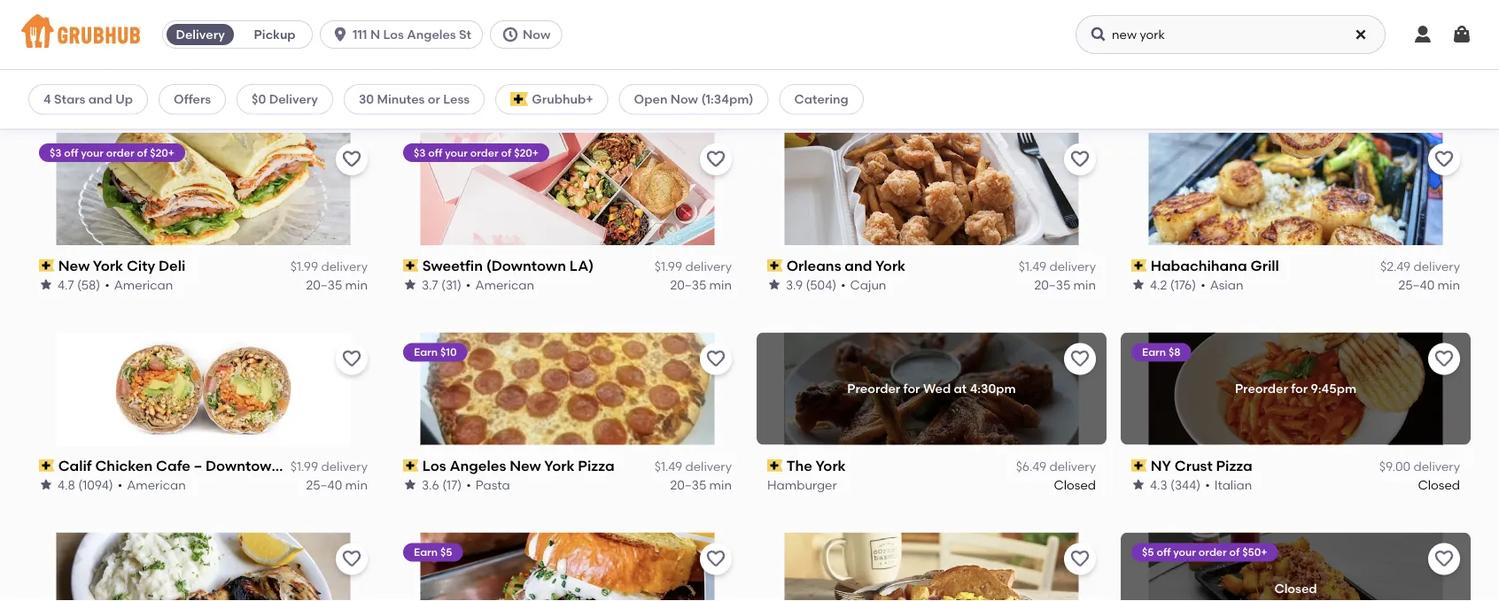 Task type: vqa. For each thing, say whether or not it's contained in the screenshot.


Task type: describe. For each thing, give the bounding box(es) containing it.
2 $5 from the left
[[1142, 546, 1154, 559]]

pickup button
[[238, 20, 312, 49]]

4.3 (344)
[[1150, 478, 1201, 493]]

4.7 (58)
[[58, 277, 100, 292]]

111
[[353, 27, 367, 42]]

4.2
[[1150, 277, 1168, 292]]

your for sweetfin
[[445, 146, 468, 159]]

earn down '3.6'
[[414, 546, 438, 559]]

$3 off your order of $20+ for (downtown
[[414, 146, 539, 159]]

$0
[[252, 92, 266, 107]]

4:30pm
[[970, 382, 1016, 397]]

american for (downtown
[[475, 277, 534, 292]]

1 vertical spatial and
[[845, 257, 873, 275]]

subscription pass image for the york
[[768, 460, 783, 472]]

25–40 for calif chicken cafe – downtown la
[[306, 478, 342, 493]]

sweetfin (downtown la)
[[422, 257, 594, 275]]

york"
[[186, 98, 229, 117]]

cajun
[[851, 277, 887, 292]]

preorder for the york
[[848, 382, 901, 397]]

(1:34pm)
[[701, 92, 754, 107]]

25–40 for habachihana grill
[[1399, 277, 1435, 292]]

now button
[[490, 20, 569, 49]]

$50+
[[1243, 546, 1268, 559]]

downtown
[[206, 458, 280, 475]]

1 $5 from the left
[[440, 546, 452, 559]]

$1.49 delivery for los angeles new york pizza
[[655, 460, 732, 475]]

deli
[[159, 257, 186, 275]]

egg tuck logo image
[[393, 533, 743, 602]]

delivery for the york
[[1050, 460, 1096, 475]]

20–35 min for los angeles new york pizza
[[670, 478, 732, 493]]

the
[[787, 458, 813, 475]]

min for orleans and york
[[1074, 277, 1096, 292]]

up
[[115, 92, 133, 107]]

calif chicken cafe – downtown la logo image
[[56, 333, 351, 446]]

• american for chicken
[[118, 478, 186, 493]]

min for sweetfin (downtown la)
[[710, 277, 732, 292]]

star icon image for ny crust pizza
[[1132, 478, 1146, 492]]

now inside now button
[[523, 27, 551, 42]]

• asian
[[1201, 277, 1244, 292]]

2 pizza from the left
[[1217, 458, 1253, 475]]

for for ny
[[1292, 382, 1308, 397]]

open now (1:34pm)
[[634, 92, 754, 107]]

min for calif chicken cafe – downtown la
[[345, 478, 368, 493]]

crust
[[1175, 458, 1213, 475]]

open
[[634, 92, 668, 107]]

• american for york
[[105, 277, 173, 292]]

new york city deli
[[58, 257, 186, 275]]

20–35 for orleans and york
[[1035, 277, 1071, 292]]

star icon image for los angeles new york pizza
[[403, 478, 417, 492]]

1 horizontal spatial closed
[[1275, 582, 1318, 597]]

svg image inside now button
[[502, 26, 519, 43]]

$1.49 for orleans and york
[[1019, 259, 1047, 274]]

$20+ for city
[[150, 146, 175, 159]]

–
[[194, 458, 202, 475]]

york right the
[[816, 458, 846, 475]]

20–35 min for sweetfin (downtown la)
[[670, 277, 732, 292]]

193 results for "new york"
[[28, 98, 229, 117]]

• for angeles
[[466, 478, 471, 493]]

• for york
[[105, 277, 110, 292]]

$6.49
[[1016, 460, 1047, 475]]

st
[[459, 27, 472, 42]]

less
[[443, 92, 470, 107]]

20–35 for sweetfin (downtown la)
[[670, 277, 707, 292]]

4.7
[[58, 277, 74, 292]]

american for chicken
[[127, 478, 186, 493]]

subscription pass image for habachihana grill
[[1132, 260, 1148, 272]]

subscription pass image for new york city deli
[[39, 260, 55, 272]]

los angeles new york pizza
[[422, 458, 615, 475]]

$20+ for la)
[[514, 146, 539, 159]]

3.7
[[422, 277, 438, 292]]

4.8
[[58, 478, 75, 493]]

25–40 min for calif chicken cafe – downtown la
[[306, 478, 368, 493]]

orleans
[[787, 257, 842, 275]]

$1.49 for los angeles new york pizza
[[655, 460, 683, 475]]

earn $10
[[414, 346, 457, 359]]

la
[[284, 458, 303, 475]]

111 n los angeles st button
[[320, 20, 490, 49]]

(1094)
[[78, 478, 113, 493]]

• for crust
[[1206, 478, 1210, 493]]

delivery for orleans and york
[[1050, 259, 1096, 274]]

$3 for new york city deli
[[50, 146, 62, 159]]

2 horizontal spatial off
[[1157, 546, 1171, 559]]

• for and
[[841, 277, 846, 292]]

$9.00
[[1380, 460, 1411, 475]]

minutes
[[377, 92, 425, 107]]

preorder for ny crust pizza
[[1235, 382, 1289, 397]]

ny crust pizza
[[1151, 458, 1253, 475]]

"new
[[141, 98, 182, 117]]

earn for ny crust pizza
[[1142, 346, 1166, 359]]

for for the
[[904, 382, 920, 397]]

20–35 min for new york city deli
[[306, 277, 368, 292]]

off for new
[[64, 146, 78, 159]]

star icon image for sweetfin (downtown la)
[[403, 278, 417, 292]]

calif chicken cafe – downtown la
[[58, 458, 303, 475]]

3.7 (31)
[[422, 277, 462, 292]]

3.6 (17)
[[422, 478, 462, 493]]

offers
[[174, 92, 211, 107]]

delivery button
[[163, 20, 238, 49]]

$0 delivery
[[252, 92, 318, 107]]

closed for ny crust pizza
[[1419, 478, 1461, 493]]

new york city deli logo image
[[56, 133, 351, 245]]

delivery for calif chicken cafe – downtown la
[[321, 460, 368, 475]]

• cajun
[[841, 277, 887, 292]]

0 horizontal spatial for
[[115, 98, 137, 117]]

subscription pass image for orleans and york
[[768, 260, 783, 272]]

star icon image for habachihana grill
[[1132, 278, 1146, 292]]

• american for (downtown
[[466, 277, 534, 292]]

pickup
[[254, 27, 296, 42]]

20–35 for new york city deli
[[306, 277, 342, 292]]

main navigation navigation
[[0, 0, 1500, 70]]

2 horizontal spatial order
[[1199, 546, 1227, 559]]

earn for los angeles new york pizza
[[414, 346, 438, 359]]

at
[[954, 382, 967, 397]]

(downtown
[[486, 257, 566, 275]]

4 stars and up
[[43, 92, 133, 107]]

4.3
[[1150, 478, 1168, 493]]

• for chicken
[[118, 478, 122, 493]]

subscription pass image for calif chicken cafe – downtown la
[[39, 460, 55, 472]]

$9.00 delivery
[[1380, 460, 1461, 475]]

2 horizontal spatial of
[[1230, 546, 1240, 559]]

1 vertical spatial los
[[422, 458, 446, 475]]

• for (downtown
[[466, 277, 471, 292]]

delivery inside button
[[176, 27, 225, 42]]

n
[[370, 27, 380, 42]]

$6.49 delivery
[[1016, 460, 1096, 475]]

italian
[[1215, 478, 1253, 493]]

$3 off your order of $20+ for york
[[50, 146, 175, 159]]

193
[[28, 98, 54, 117]]

(31)
[[441, 277, 462, 292]]

2 horizontal spatial your
[[1174, 546, 1197, 559]]

3.9
[[786, 277, 803, 292]]

4
[[43, 92, 51, 107]]

$1.99 delivery for calif chicken cafe – downtown la
[[290, 460, 368, 475]]

angeles inside 111 n los angeles st 'button'
[[407, 27, 456, 42]]

wed
[[923, 382, 951, 397]]



Task type: locate. For each thing, give the bounding box(es) containing it.
delivery
[[321, 259, 368, 274], [686, 259, 732, 274], [1050, 259, 1096, 274], [1414, 259, 1461, 274], [321, 460, 368, 475], [686, 460, 732, 475], [1050, 460, 1096, 475], [1414, 460, 1461, 475]]

0 vertical spatial $1.49
[[1019, 259, 1047, 274]]

1 horizontal spatial $3 off your order of $20+
[[414, 146, 539, 159]]

delivery
[[176, 27, 225, 42], [269, 92, 318, 107]]

earn left $8
[[1142, 346, 1166, 359]]

of
[[137, 146, 147, 159], [501, 146, 512, 159], [1230, 546, 1240, 559]]

min left 3.7
[[345, 277, 368, 292]]

1 horizontal spatial $20+
[[514, 146, 539, 159]]

your down less on the top left of the page
[[445, 146, 468, 159]]

hamburger
[[768, 478, 837, 493]]

•
[[105, 277, 110, 292], [466, 277, 471, 292], [841, 277, 846, 292], [1201, 277, 1206, 292], [118, 478, 122, 493], [466, 478, 471, 493], [1206, 478, 1210, 493]]

preorder left 9:45pm
[[1235, 382, 1289, 397]]

1 horizontal spatial your
[[445, 146, 468, 159]]

0 vertical spatial new
[[58, 257, 90, 275]]

$3 for sweetfin (downtown la)
[[414, 146, 426, 159]]

off for sweetfin
[[428, 146, 443, 159]]

pizza up the italian
[[1217, 458, 1253, 475]]

$1.49
[[1019, 259, 1047, 274], [655, 460, 683, 475]]

20–35 for los angeles new york pizza
[[670, 478, 707, 493]]

• pasta
[[466, 478, 510, 493]]

• american down sweetfin (downtown la)
[[466, 277, 534, 292]]

subscription pass image left the habachihana
[[1132, 260, 1148, 272]]

30 minutes or less
[[359, 92, 470, 107]]

• right (17)
[[466, 478, 471, 493]]

order for york
[[106, 146, 134, 159]]

la)
[[570, 257, 594, 275]]

city
[[127, 257, 155, 275]]

$1.99 delivery for new york city deli
[[290, 259, 368, 274]]

1 $3 off your order of $20+ from the left
[[50, 146, 175, 159]]

los right n
[[383, 27, 404, 42]]

delivery for habachihana grill
[[1414, 259, 1461, 274]]

0 horizontal spatial preorder
[[848, 382, 901, 397]]

1 $20+ from the left
[[150, 146, 175, 159]]

$1.99 for calif chicken cafe – downtown la
[[290, 460, 318, 475]]

• down orleans and york
[[841, 277, 846, 292]]

preorder for 9:45pm
[[1235, 382, 1357, 397]]

off down the or
[[428, 146, 443, 159]]

grubhub plus flag logo image
[[511, 92, 529, 106]]

the york
[[787, 458, 846, 475]]

0 horizontal spatial now
[[523, 27, 551, 42]]

0 vertical spatial delivery
[[176, 27, 225, 42]]

$1.99 for new york city deli
[[290, 259, 318, 274]]

grubhub+
[[532, 92, 593, 107]]

min left 4.2 on the top right of page
[[1074, 277, 1096, 292]]

$20+ down grubhub plus flag logo
[[514, 146, 539, 159]]

(176)
[[1171, 277, 1197, 292]]

angeles
[[407, 27, 456, 42], [450, 458, 506, 475]]

0 horizontal spatial $3
[[50, 146, 62, 159]]

of down 193 results for "new york"
[[137, 146, 147, 159]]

american
[[114, 277, 173, 292], [475, 277, 534, 292], [127, 478, 186, 493]]

preorder left wed
[[848, 382, 901, 397]]

0 vertical spatial $1.49 delivery
[[1019, 259, 1096, 274]]

new
[[58, 257, 90, 275], [510, 458, 541, 475]]

now up grubhub plus flag logo
[[523, 27, 551, 42]]

min left '3.6'
[[345, 478, 368, 493]]

off down '4.3'
[[1157, 546, 1171, 559]]

delivery for ny crust pizza
[[1414, 460, 1461, 475]]

0 horizontal spatial 25–40 min
[[306, 478, 368, 493]]

catering
[[795, 92, 849, 107]]

angeles up • pasta
[[450, 458, 506, 475]]

star icon image left '3.6'
[[403, 478, 417, 492]]

0 horizontal spatial closed
[[1054, 478, 1096, 493]]

results
[[58, 98, 111, 117]]

habachihana grill
[[1151, 257, 1280, 275]]

1 vertical spatial now
[[671, 92, 698, 107]]

subscription pass image for sweetfin (downtown la)
[[403, 260, 419, 272]]

delivery for new york city deli
[[321, 259, 368, 274]]

chicken
[[95, 458, 153, 475]]

1 vertical spatial 25–40 min
[[306, 478, 368, 493]]

corner bakery logo image
[[757, 533, 1107, 602]]

• down ny crust pizza
[[1206, 478, 1210, 493]]

min for new york city deli
[[345, 277, 368, 292]]

• right (58)
[[105, 277, 110, 292]]

0 horizontal spatial $5
[[440, 546, 452, 559]]

3.6
[[422, 478, 439, 493]]

sweetfin (downtown la) logo image
[[421, 133, 715, 245]]

$3 down 193
[[50, 146, 62, 159]]

$1.99 delivery for sweetfin (downtown la)
[[655, 259, 732, 274]]

0 vertical spatial now
[[523, 27, 551, 42]]

1 horizontal spatial svg image
[[1413, 24, 1434, 45]]

orleans and york
[[787, 257, 906, 275]]

los angeles new york pizza logo image
[[421, 333, 715, 446]]

american down the cafe
[[127, 478, 186, 493]]

1 horizontal spatial $5
[[1142, 546, 1154, 559]]

save this restaurant image
[[341, 149, 363, 170], [706, 149, 727, 170], [1070, 149, 1091, 170], [1070, 349, 1091, 370], [1070, 549, 1091, 570]]

1 vertical spatial 25–40
[[306, 478, 342, 493]]

0 horizontal spatial delivery
[[176, 27, 225, 42]]

$1.99 for sweetfin (downtown la)
[[655, 259, 683, 274]]

111 n los angeles st
[[353, 27, 472, 42]]

$20+ down "new
[[150, 146, 175, 159]]

and up the • cajun
[[845, 257, 873, 275]]

york
[[93, 257, 123, 275], [876, 257, 906, 275], [544, 458, 575, 475], [816, 458, 846, 475]]

star icon image left 4.7
[[39, 278, 53, 292]]

pizza down los angeles new york pizza logo
[[578, 458, 615, 475]]

los inside 'button'
[[383, 27, 404, 42]]

$10
[[440, 346, 457, 359]]

• down the habachihana
[[1201, 277, 1206, 292]]

$2.49 delivery
[[1381, 259, 1461, 274]]

your down results
[[81, 146, 104, 159]]

lala's argentine grill logo image
[[56, 533, 351, 602]]

orleans and york logo image
[[785, 133, 1079, 245]]

0 horizontal spatial $1.49
[[655, 460, 683, 475]]

$5 down 3.6 (17)
[[440, 546, 452, 559]]

0 horizontal spatial $1.49 delivery
[[655, 460, 732, 475]]

2 preorder from the left
[[1235, 382, 1289, 397]]

min left "3.9"
[[710, 277, 732, 292]]

of for york
[[137, 146, 147, 159]]

subscription pass image left calif
[[39, 460, 55, 472]]

(504)
[[806, 277, 837, 292]]

new up pasta
[[510, 458, 541, 475]]

2 horizontal spatial closed
[[1419, 478, 1461, 493]]

earn
[[414, 346, 438, 359], [1142, 346, 1166, 359], [414, 546, 438, 559]]

1 horizontal spatial order
[[470, 146, 499, 159]]

star icon image
[[39, 278, 53, 292], [403, 278, 417, 292], [768, 278, 782, 292], [1132, 278, 1146, 292], [39, 478, 53, 492], [403, 478, 417, 492], [1132, 478, 1146, 492]]

subscription pass image left ny
[[1132, 460, 1148, 472]]

earn $5
[[414, 546, 452, 559]]

0 vertical spatial los
[[383, 27, 404, 42]]

1 horizontal spatial los
[[422, 458, 446, 475]]

4.2 (176)
[[1150, 277, 1197, 292]]

delivery right $0
[[269, 92, 318, 107]]

of left $50+
[[1230, 546, 1240, 559]]

for left "new
[[115, 98, 137, 117]]

angeles left st in the top of the page
[[407, 27, 456, 42]]

1 horizontal spatial off
[[428, 146, 443, 159]]

svg image inside 111 n los angeles st 'button'
[[332, 26, 349, 43]]

$3
[[50, 146, 62, 159], [414, 146, 426, 159]]

and
[[88, 92, 112, 107], [845, 257, 873, 275]]

(17)
[[442, 478, 462, 493]]

order for (downtown
[[470, 146, 499, 159]]

delivery up offers
[[176, 27, 225, 42]]

0 horizontal spatial order
[[106, 146, 134, 159]]

Search for food, convenience, alcohol... search field
[[1076, 15, 1386, 54]]

9:45pm
[[1311, 382, 1357, 397]]

• american down the cafe
[[118, 478, 186, 493]]

ny
[[1151, 458, 1172, 475]]

1 $3 from the left
[[50, 146, 62, 159]]

4.8 (1094)
[[58, 478, 113, 493]]

• american down city
[[105, 277, 173, 292]]

calif
[[58, 458, 92, 475]]

york up (58)
[[93, 257, 123, 275]]

now right open
[[671, 92, 698, 107]]

2 $3 off your order of $20+ from the left
[[414, 146, 539, 159]]

0 vertical spatial angeles
[[407, 27, 456, 42]]

0 horizontal spatial off
[[64, 146, 78, 159]]

asian
[[1210, 277, 1244, 292]]

svg image
[[1452, 24, 1473, 45], [502, 26, 519, 43], [1090, 26, 1108, 43], [1354, 27, 1369, 42]]

subscription pass image for los angeles new york pizza
[[403, 460, 419, 472]]

0 horizontal spatial and
[[88, 92, 112, 107]]

1 vertical spatial delivery
[[269, 92, 318, 107]]

min for habachihana grill
[[1438, 277, 1461, 292]]

of down grubhub plus flag logo
[[501, 146, 512, 159]]

1 horizontal spatial new
[[510, 458, 541, 475]]

$3 off your order of $20+ down 193 results for "new york"
[[50, 146, 175, 159]]

3.9 (504)
[[786, 277, 837, 292]]

york down los angeles new york pizza logo
[[544, 458, 575, 475]]

1 horizontal spatial 25–40
[[1399, 277, 1435, 292]]

$3 off your order of $20+
[[50, 146, 175, 159], [414, 146, 539, 159]]

save this restaurant button
[[336, 143, 368, 175], [700, 143, 732, 175], [1064, 143, 1096, 175], [1429, 143, 1461, 175], [336, 344, 368, 376], [700, 344, 732, 376], [1064, 344, 1096, 376], [1429, 344, 1461, 376], [336, 544, 368, 576], [700, 544, 732, 576], [1064, 544, 1096, 576], [1429, 544, 1461, 576]]

star icon image left "3.9"
[[768, 278, 782, 292]]

1 horizontal spatial now
[[671, 92, 698, 107]]

1 horizontal spatial pizza
[[1217, 458, 1253, 475]]

1 horizontal spatial of
[[501, 146, 512, 159]]

min for los angeles new york pizza
[[710, 478, 732, 493]]

1 vertical spatial angeles
[[450, 458, 506, 475]]

• down chicken
[[118, 478, 122, 493]]

0 vertical spatial 25–40 min
[[1399, 277, 1461, 292]]

star icon image for calif chicken cafe – downtown la
[[39, 478, 53, 492]]

1 horizontal spatial preorder
[[1235, 382, 1289, 397]]

subscription pass image for ny crust pizza
[[1132, 460, 1148, 472]]

0 vertical spatial 25–40
[[1399, 277, 1435, 292]]

min
[[345, 277, 368, 292], [710, 277, 732, 292], [1074, 277, 1096, 292], [1438, 277, 1461, 292], [345, 478, 368, 493], [710, 478, 732, 493]]

american down city
[[114, 277, 173, 292]]

earn $8
[[1142, 346, 1181, 359]]

cafe
[[156, 458, 190, 475]]

of for (downtown
[[501, 146, 512, 159]]

habachihana grill logo image
[[1149, 133, 1443, 245]]

subscription pass image
[[39, 260, 55, 272], [403, 260, 419, 272], [768, 260, 783, 272], [403, 460, 419, 472], [768, 460, 783, 472]]

$1.99
[[290, 259, 318, 274], [655, 259, 683, 274], [290, 460, 318, 475]]

star icon image left 4.8
[[39, 478, 53, 492]]

$5 off your order of $50+
[[1142, 546, 1268, 559]]

star icon image for new york city deli
[[39, 278, 53, 292]]

and left up
[[88, 92, 112, 107]]

0 vertical spatial and
[[88, 92, 112, 107]]

closed for the york
[[1054, 478, 1096, 493]]

25–40 min for habachihana grill
[[1399, 277, 1461, 292]]

$8
[[1169, 346, 1181, 359]]

york up cajun
[[876, 257, 906, 275]]

grill
[[1251, 257, 1280, 275]]

preorder
[[848, 382, 901, 397], [1235, 382, 1289, 397]]

2 horizontal spatial for
[[1292, 382, 1308, 397]]

off down results
[[64, 146, 78, 159]]

1 preorder from the left
[[848, 382, 901, 397]]

$5 down '4.3'
[[1142, 546, 1154, 559]]

1 horizontal spatial and
[[845, 257, 873, 275]]

(344)
[[1171, 478, 1201, 493]]

1 vertical spatial $1.49
[[655, 460, 683, 475]]

for left 9:45pm
[[1292, 382, 1308, 397]]

subscription pass image
[[1132, 260, 1148, 272], [39, 460, 55, 472], [1132, 460, 1148, 472]]

• italian
[[1206, 478, 1253, 493]]

min left "hamburger"
[[710, 478, 732, 493]]

1 horizontal spatial $3
[[414, 146, 426, 159]]

0 horizontal spatial new
[[58, 257, 90, 275]]

stars
[[54, 92, 85, 107]]

$3 down 30 minutes or less
[[414, 146, 426, 159]]

0 horizontal spatial los
[[383, 27, 404, 42]]

(58)
[[77, 277, 100, 292]]

25–40
[[1399, 277, 1435, 292], [306, 478, 342, 493]]

$1.99 delivery
[[290, 259, 368, 274], [655, 259, 732, 274], [290, 460, 368, 475]]

your
[[81, 146, 104, 159], [445, 146, 468, 159], [1174, 546, 1197, 559]]

off
[[64, 146, 78, 159], [428, 146, 443, 159], [1157, 546, 1171, 559]]

$1.49 delivery for orleans and york
[[1019, 259, 1096, 274]]

star icon image left 3.7
[[403, 278, 417, 292]]

american down sweetfin (downtown la)
[[475, 277, 534, 292]]

min down $2.49 delivery
[[1438, 277, 1461, 292]]

your for new
[[81, 146, 104, 159]]

2 $3 from the left
[[414, 146, 426, 159]]

0 horizontal spatial $20+
[[150, 146, 175, 159]]

pasta
[[476, 478, 510, 493]]

1 horizontal spatial for
[[904, 382, 920, 397]]

1 horizontal spatial 25–40 min
[[1399, 277, 1461, 292]]

• american
[[105, 277, 173, 292], [466, 277, 534, 292], [118, 478, 186, 493]]

now
[[523, 27, 551, 42], [671, 92, 698, 107]]

habachihana
[[1151, 257, 1248, 275]]

sweetfin
[[422, 257, 483, 275]]

star icon image left 4.2 on the top right of page
[[1132, 278, 1146, 292]]

0 horizontal spatial $3 off your order of $20+
[[50, 146, 175, 159]]

save this restaurant image
[[1434, 149, 1455, 170], [341, 349, 363, 370], [706, 349, 727, 370], [1434, 349, 1455, 370], [341, 549, 363, 570], [706, 549, 727, 570], [1434, 549, 1455, 570]]

• for grill
[[1201, 277, 1206, 292]]

1 horizontal spatial $1.49 delivery
[[1019, 259, 1096, 274]]

1 vertical spatial $1.49 delivery
[[655, 460, 732, 475]]

for left wed
[[904, 382, 920, 397]]

star icon image left '4.3'
[[1132, 478, 1146, 492]]

0 horizontal spatial 25–40
[[306, 478, 342, 493]]

30
[[359, 92, 374, 107]]

0 horizontal spatial of
[[137, 146, 147, 159]]

0 horizontal spatial svg image
[[332, 26, 349, 43]]

$20+
[[150, 146, 175, 159], [514, 146, 539, 159]]

• right "(31)"
[[466, 277, 471, 292]]

american for york
[[114, 277, 173, 292]]

delivery for los angeles new york pizza
[[686, 460, 732, 475]]

earn left $10
[[414, 346, 438, 359]]

svg image
[[1413, 24, 1434, 45], [332, 26, 349, 43]]

$3 off your order of $20+ down less on the top left of the page
[[414, 146, 539, 159]]

20–35 min for orleans and york
[[1035, 277, 1096, 292]]

1 horizontal spatial delivery
[[269, 92, 318, 107]]

preorder for wed at 4:30pm
[[848, 382, 1016, 397]]

star icon image for orleans and york
[[768, 278, 782, 292]]

los up '3.6'
[[422, 458, 446, 475]]

or
[[428, 92, 440, 107]]

new up 4.7 (58)
[[58, 257, 90, 275]]

0 horizontal spatial your
[[81, 146, 104, 159]]

1 vertical spatial new
[[510, 458, 541, 475]]

your down the (344)
[[1174, 546, 1197, 559]]

1 horizontal spatial $1.49
[[1019, 259, 1047, 274]]

2 $20+ from the left
[[514, 146, 539, 159]]

los
[[383, 27, 404, 42], [422, 458, 446, 475]]

0 horizontal spatial pizza
[[578, 458, 615, 475]]

1 pizza from the left
[[578, 458, 615, 475]]

delivery for sweetfin (downtown la)
[[686, 259, 732, 274]]



